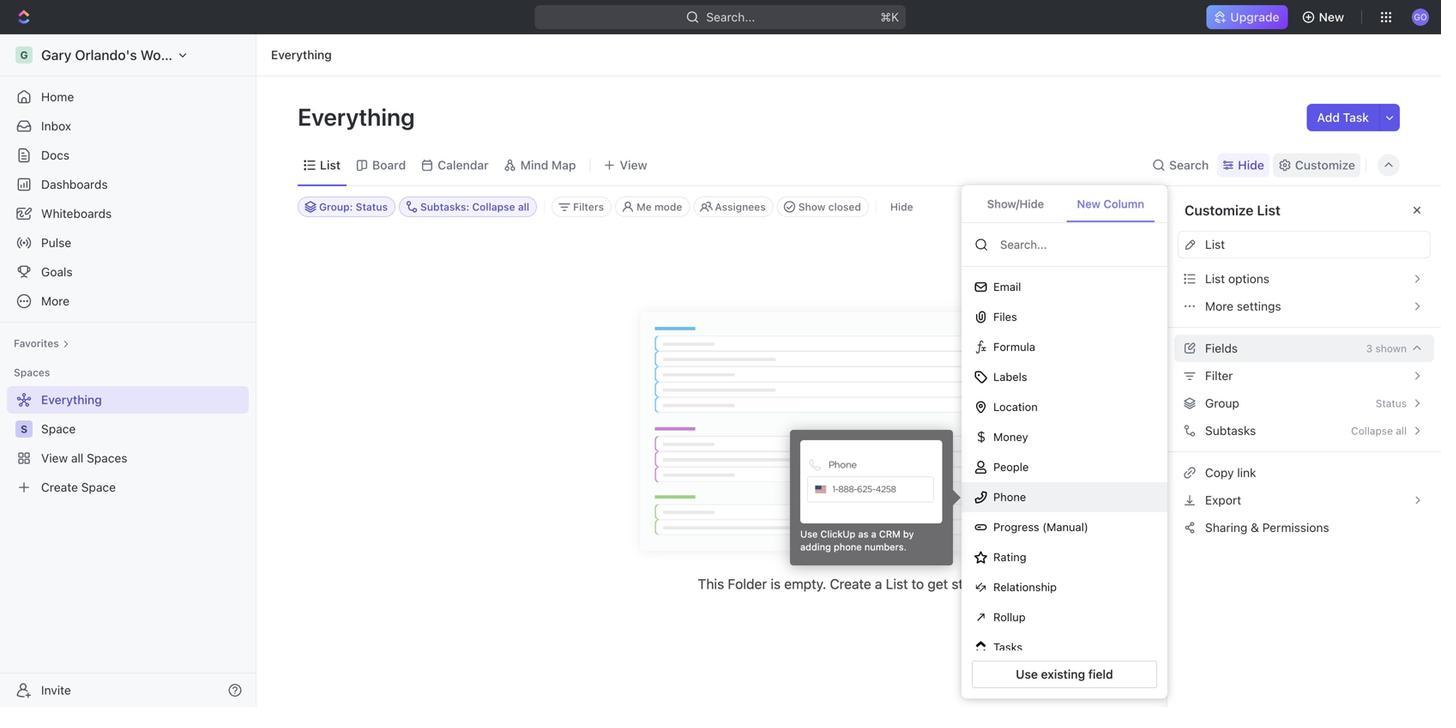 Task type: describe. For each thing, give the bounding box(es) containing it.
list down customize list
[[1206, 237, 1226, 251]]

0 vertical spatial everything
[[271, 48, 332, 62]]

money
[[994, 431, 1029, 443]]

this
[[698, 576, 724, 592]]

orlando's
[[75, 47, 137, 63]]

tab list containing show/hide
[[962, 185, 1168, 223]]

show/hide button
[[975, 187, 1057, 222]]

email
[[994, 280, 1022, 293]]

favorites
[[14, 337, 59, 349]]

subtasks:
[[421, 201, 470, 213]]

0 horizontal spatial status
[[356, 201, 388, 213]]

task
[[1344, 110, 1370, 124]]

0 vertical spatial spaces
[[14, 366, 50, 378]]

invite
[[41, 683, 71, 697]]

hide button
[[1218, 153, 1270, 177]]

more for more settings
[[1206, 299, 1234, 313]]

use for use clickup as a crm by adding phone numbers.
[[801, 529, 818, 540]]

upgrade
[[1231, 10, 1280, 24]]

fields
[[1206, 341, 1238, 355]]

(manual)
[[1043, 521, 1089, 534]]

use existing field button
[[972, 661, 1158, 688]]

location
[[994, 401, 1038, 413]]

home
[[41, 90, 74, 104]]

calendar link
[[434, 153, 489, 177]]

copy link
[[1206, 466, 1257, 480]]

show closed
[[799, 201, 862, 213]]

1 horizontal spatial all
[[518, 201, 530, 213]]

create space
[[41, 480, 116, 494]]

collapse all
[[1352, 425, 1407, 437]]

hide button
[[884, 197, 921, 217]]

hide inside dropdown button
[[1239, 158, 1265, 172]]

customize for customize list
[[1185, 202, 1254, 218]]

tree inside "sidebar" "navigation"
[[7, 386, 249, 501]]

by
[[904, 529, 914, 540]]

permissions
[[1263, 520, 1330, 535]]

labels
[[994, 370, 1028, 383]]

1 horizontal spatial create
[[830, 576, 872, 592]]

search...
[[707, 10, 756, 24]]

space, , element
[[15, 421, 33, 438]]

export button
[[1178, 487, 1431, 514]]

new column button
[[1067, 187, 1155, 222]]

show closed button
[[777, 197, 869, 217]]

people
[[994, 461, 1029, 473]]

assignees button
[[694, 197, 774, 217]]

dashboards
[[41, 177, 108, 191]]

sharing & permissions
[[1206, 520, 1330, 535]]

goals
[[41, 265, 73, 279]]

customize list
[[1185, 202, 1281, 218]]

filters button
[[552, 197, 612, 217]]

view all spaces
[[41, 451, 127, 465]]

list down hide dropdown button
[[1258, 202, 1281, 218]]

mode
[[655, 201, 683, 213]]

closed
[[829, 201, 862, 213]]

show/hide
[[988, 197, 1045, 210]]

filter button
[[1178, 362, 1431, 390]]

view for view
[[620, 158, 648, 172]]

a inside "use clickup as a crm by adding phone numbers."
[[872, 529, 877, 540]]

settings
[[1237, 299, 1282, 313]]

subtasks: collapse all
[[421, 201, 530, 213]]

gary orlando's workspace
[[41, 47, 212, 63]]

me mode
[[637, 201, 683, 213]]

pulse
[[41, 236, 71, 250]]

map
[[552, 158, 576, 172]]

as
[[859, 529, 869, 540]]

workspace
[[141, 47, 212, 63]]

dashboards link
[[7, 171, 249, 198]]

use existing field
[[1016, 667, 1114, 681]]

3 shown
[[1367, 342, 1407, 354]]

customize for customize
[[1296, 158, 1356, 172]]

1 vertical spatial everything
[[298, 103, 420, 131]]

get
[[928, 576, 948, 592]]

link
[[1238, 466, 1257, 480]]

to
[[912, 576, 924, 592]]

more button
[[7, 287, 249, 315]]

crm
[[879, 529, 901, 540]]

1 vertical spatial collapse
[[1352, 425, 1394, 437]]

gary
[[41, 47, 72, 63]]

gary orlando's workspace, , element
[[15, 46, 33, 64]]

copy link button
[[1178, 459, 1431, 487]]

formula
[[994, 340, 1036, 353]]

view button
[[598, 145, 654, 185]]

go
[[1415, 12, 1428, 22]]

new for new column
[[1077, 197, 1101, 210]]

mind map
[[521, 158, 576, 172]]

list inside button
[[1206, 272, 1226, 286]]

view all spaces link
[[7, 445, 245, 472]]

filter
[[1206, 369, 1234, 383]]



Task type: locate. For each thing, give the bounding box(es) containing it.
view for view all spaces
[[41, 451, 68, 465]]

list options
[[1206, 272, 1270, 286]]

hide inside button
[[891, 201, 914, 213]]

create down the view all spaces
[[41, 480, 78, 494]]

space right space, , element in the bottom left of the page
[[41, 422, 76, 436]]

use inside use existing field button
[[1016, 667, 1038, 681]]

search
[[1170, 158, 1209, 172]]

all up the create space
[[71, 451, 83, 465]]

group
[[1206, 396, 1240, 410]]

0 horizontal spatial view
[[41, 451, 68, 465]]

0 horizontal spatial create
[[41, 480, 78, 494]]

add
[[1318, 110, 1340, 124]]

new right upgrade
[[1320, 10, 1345, 24]]

all
[[518, 201, 530, 213], [1396, 425, 1407, 437], [71, 451, 83, 465]]

view inside "sidebar" "navigation"
[[41, 451, 68, 465]]

inbox
[[41, 119, 71, 133]]

existing
[[1041, 667, 1086, 681]]

1 horizontal spatial spaces
[[87, 451, 127, 465]]

1 vertical spatial customize
[[1185, 202, 1254, 218]]

spaces inside tree
[[87, 451, 127, 465]]

0 horizontal spatial everything link
[[7, 386, 245, 414]]

more down goals
[[41, 294, 70, 308]]

tree containing everything
[[7, 386, 249, 501]]

0 vertical spatial status
[[356, 201, 388, 213]]

view up the create space
[[41, 451, 68, 465]]

⌘k
[[881, 10, 900, 24]]

sharing
[[1206, 520, 1248, 535]]

1 horizontal spatial status
[[1376, 397, 1407, 409]]

2 vertical spatial all
[[71, 451, 83, 465]]

0 vertical spatial a
[[872, 529, 877, 540]]

use down tasks
[[1016, 667, 1038, 681]]

list left to
[[886, 576, 908, 592]]

Search field
[[999, 237, 1154, 252]]

2 horizontal spatial all
[[1396, 425, 1407, 437]]

docs
[[41, 148, 70, 162]]

create down phone
[[830, 576, 872, 592]]

progress
[[994, 521, 1040, 534]]

1 vertical spatial hide
[[891, 201, 914, 213]]

s
[[21, 423, 28, 435]]

create
[[41, 480, 78, 494], [830, 576, 872, 592]]

more inside button
[[1206, 299, 1234, 313]]

0 vertical spatial use
[[801, 529, 818, 540]]

options
[[1229, 272, 1270, 286]]

spaces up create space link
[[87, 451, 127, 465]]

space down the view all spaces
[[81, 480, 116, 494]]

board link
[[369, 153, 406, 177]]

numbers.
[[865, 542, 907, 553]]

0 vertical spatial hide
[[1239, 158, 1265, 172]]

use
[[801, 529, 818, 540], [1016, 667, 1038, 681]]

more
[[41, 294, 70, 308], [1206, 299, 1234, 313]]

all for collapse all
[[1396, 425, 1407, 437]]

more down list options
[[1206, 299, 1234, 313]]

customize down hide dropdown button
[[1185, 202, 1254, 218]]

go button
[[1407, 3, 1435, 31]]

customize
[[1296, 158, 1356, 172], [1185, 202, 1254, 218]]

0 horizontal spatial hide
[[891, 201, 914, 213]]

relationship
[[994, 581, 1057, 594]]

rating
[[994, 551, 1027, 564]]

0 vertical spatial collapse
[[472, 201, 515, 213]]

new column
[[1077, 197, 1145, 210]]

clickup
[[821, 529, 856, 540]]

sidebar navigation
[[0, 34, 260, 707]]

customize inside button
[[1296, 158, 1356, 172]]

all inside tree
[[71, 451, 83, 465]]

whiteboards link
[[7, 200, 249, 227]]

collapse right 'subtasks:'
[[472, 201, 515, 213]]

home link
[[7, 83, 249, 111]]

0 horizontal spatial more
[[41, 294, 70, 308]]

1 horizontal spatial new
[[1320, 10, 1345, 24]]

this folder is empty. create a list to get started.
[[698, 576, 1000, 592]]

sharing & permissions button
[[1178, 514, 1431, 542]]

hide up customize list
[[1239, 158, 1265, 172]]

more settings
[[1206, 299, 1282, 313]]

new button
[[1296, 3, 1355, 31]]

docs link
[[7, 142, 249, 169]]

inbox link
[[7, 112, 249, 140]]

list link
[[317, 153, 341, 177]]

space link
[[41, 415, 245, 443]]

started.
[[952, 576, 1000, 592]]

1 horizontal spatial hide
[[1239, 158, 1265, 172]]

0 vertical spatial new
[[1320, 10, 1345, 24]]

folder
[[728, 576, 767, 592]]

calendar
[[438, 158, 489, 172]]

a right the as
[[872, 529, 877, 540]]

0 horizontal spatial space
[[41, 422, 76, 436]]

more inside dropdown button
[[41, 294, 70, 308]]

0 horizontal spatial new
[[1077, 197, 1101, 210]]

everything
[[271, 48, 332, 62], [298, 103, 420, 131], [41, 393, 102, 407]]

view up me
[[620, 158, 648, 172]]

tab list
[[962, 185, 1168, 223]]

1 horizontal spatial everything link
[[267, 45, 336, 65]]

upgrade link
[[1207, 5, 1289, 29]]

1 horizontal spatial collapse
[[1352, 425, 1394, 437]]

0 horizontal spatial use
[[801, 529, 818, 540]]

0 horizontal spatial all
[[71, 451, 83, 465]]

0 vertical spatial customize
[[1296, 158, 1356, 172]]

favorites button
[[7, 333, 76, 354]]

0 horizontal spatial spaces
[[14, 366, 50, 378]]

more for more
[[41, 294, 70, 308]]

0 vertical spatial all
[[518, 201, 530, 213]]

0 horizontal spatial collapse
[[472, 201, 515, 213]]

1 vertical spatial status
[[1376, 397, 1407, 409]]

filters
[[573, 201, 604, 213]]

me
[[637, 201, 652, 213]]

use clickup as a crm by adding phone numbers.
[[801, 529, 914, 553]]

group:
[[319, 201, 353, 213]]

1 vertical spatial everything link
[[7, 386, 245, 414]]

all for view all spaces
[[71, 451, 83, 465]]

search button
[[1147, 153, 1214, 177]]

1 vertical spatial new
[[1077, 197, 1101, 210]]

view
[[620, 158, 648, 172], [41, 451, 68, 465]]

phone
[[834, 542, 862, 553]]

all down mind
[[518, 201, 530, 213]]

1 horizontal spatial customize
[[1296, 158, 1356, 172]]

customize up search tasks... text field
[[1296, 158, 1356, 172]]

1 horizontal spatial view
[[620, 158, 648, 172]]

customize button
[[1273, 153, 1361, 177]]

filter button
[[1168, 362, 1442, 390]]

collapse up copy link button
[[1352, 425, 1394, 437]]

export button
[[1178, 487, 1431, 514]]

goals link
[[7, 258, 249, 286]]

assignees
[[715, 201, 766, 213]]

space
[[41, 422, 76, 436], [81, 480, 116, 494]]

shown
[[1376, 342, 1407, 354]]

list left options
[[1206, 272, 1226, 286]]

list up group:
[[320, 158, 341, 172]]

use up adding
[[801, 529, 818, 540]]

create space link
[[7, 474, 245, 501]]

0 vertical spatial create
[[41, 480, 78, 494]]

new for new
[[1320, 10, 1345, 24]]

1 vertical spatial all
[[1396, 425, 1407, 437]]

1 vertical spatial space
[[81, 480, 116, 494]]

me mode button
[[615, 197, 690, 217]]

&
[[1251, 520, 1260, 535]]

use for use existing field
[[1016, 667, 1038, 681]]

is
[[771, 576, 781, 592]]

hide right 'closed'
[[891, 201, 914, 213]]

new left the column
[[1077, 197, 1101, 210]]

tasks
[[994, 641, 1023, 654]]

list options button
[[1178, 265, 1431, 293]]

show
[[799, 201, 826, 213]]

2 vertical spatial everything
[[41, 393, 102, 407]]

list
[[320, 158, 341, 172], [1258, 202, 1281, 218], [1206, 237, 1226, 251], [1206, 272, 1226, 286], [886, 576, 908, 592]]

1 vertical spatial use
[[1016, 667, 1038, 681]]

new inside new column button
[[1077, 197, 1101, 210]]

everything inside tree
[[41, 393, 102, 407]]

new inside new button
[[1320, 10, 1345, 24]]

add task button
[[1307, 104, 1380, 131]]

1 horizontal spatial use
[[1016, 667, 1038, 681]]

0 vertical spatial view
[[620, 158, 648, 172]]

column
[[1104, 197, 1145, 210]]

rollup
[[994, 611, 1026, 624]]

1 horizontal spatial space
[[81, 480, 116, 494]]

adding
[[801, 542, 831, 553]]

1 vertical spatial create
[[830, 576, 872, 592]]

spaces down favorites at the top
[[14, 366, 50, 378]]

0 horizontal spatial customize
[[1185, 202, 1254, 218]]

phone
[[994, 491, 1027, 503]]

1 vertical spatial spaces
[[87, 451, 127, 465]]

0 vertical spatial space
[[41, 422, 76, 436]]

1 vertical spatial view
[[41, 451, 68, 465]]

status up 'collapse all'
[[1376, 397, 1407, 409]]

status right group:
[[356, 201, 388, 213]]

a down numbers. on the right of page
[[875, 576, 883, 592]]

0 vertical spatial everything link
[[267, 45, 336, 65]]

1 vertical spatial a
[[875, 576, 883, 592]]

more settings button
[[1178, 293, 1431, 320]]

create inside tree
[[41, 480, 78, 494]]

board
[[372, 158, 406, 172]]

Search tasks... text field
[[1228, 194, 1400, 220]]

use inside "use clickup as a crm by adding phone numbers."
[[801, 529, 818, 540]]

tree
[[7, 386, 249, 501]]

g
[[20, 49, 28, 61]]

view inside button
[[620, 158, 648, 172]]

files
[[994, 310, 1018, 323]]

empty.
[[785, 576, 827, 592]]

1 horizontal spatial more
[[1206, 299, 1234, 313]]

view button
[[598, 153, 654, 177]]

all down the shown
[[1396, 425, 1407, 437]]



Task type: vqa. For each thing, say whether or not it's contained in the screenshot.
More dropdown button
yes



